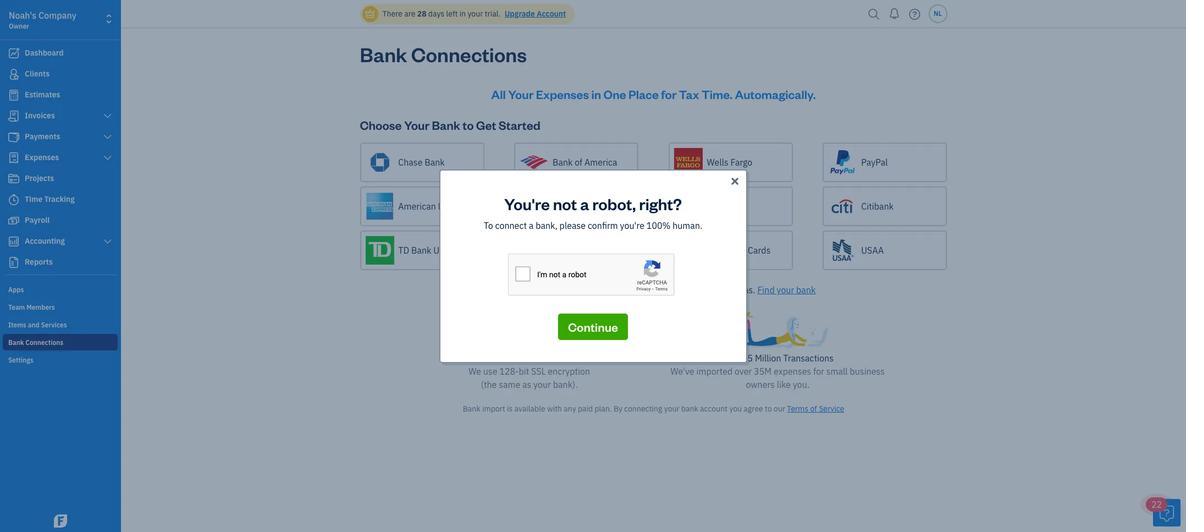 Task type: locate. For each thing, give the bounding box(es) containing it.
account
[[701, 404, 728, 414]]

0 horizontal spatial we
[[469, 366, 482, 377]]

freshbooks image
[[52, 515, 69, 528]]

0 vertical spatial for
[[662, 86, 677, 102]]

for left the tax
[[662, 86, 677, 102]]

to left get
[[463, 117, 474, 133]]

128-
[[500, 366, 519, 377]]

bank right td
[[412, 245, 432, 256]]

0 vertical spatial chevron large down image
[[103, 112, 113, 121]]

go to help image
[[907, 6, 924, 22]]

bank of america
[[553, 157, 618, 168]]

terms
[[788, 404, 809, 414]]

your right all
[[509, 86, 534, 102]]

0 vertical spatial we
[[576, 285, 589, 296]]

1 horizontal spatial for
[[814, 366, 825, 377]]

like
[[777, 379, 791, 390]]

close image
[[730, 175, 741, 188]]

bank left account
[[682, 404, 699, 414]]

1 vertical spatial chevron large down image
[[103, 133, 113, 141]]

over down 35
[[735, 366, 752, 377]]

3 chevron large down image from the top
[[103, 154, 113, 162]]

client image
[[7, 69, 20, 80]]

crown image
[[365, 8, 376, 20]]

we right bank?
[[576, 285, 589, 296]]

bank,
[[536, 220, 558, 231]]

over
[[624, 285, 641, 296], [735, 366, 752, 377]]

your down ssl
[[534, 379, 551, 390]]

1 horizontal spatial one
[[604, 86, 627, 102]]

1 vertical spatial a
[[529, 220, 534, 231]]

right?
[[640, 193, 682, 214]]

0 vertical spatial of
[[575, 157, 583, 168]]

apps image
[[8, 285, 118, 294]]

upgrade account link
[[503, 9, 566, 19]]

your
[[468, 9, 483, 19], [531, 285, 548, 296], [777, 285, 795, 296], [534, 379, 551, 390], [665, 404, 680, 414]]

continue button
[[559, 313, 628, 340]]

a left bank,
[[529, 220, 534, 231]]

0 horizontal spatial one
[[583, 201, 599, 212]]

1 vertical spatial your
[[404, 117, 430, 133]]

level
[[514, 353, 534, 364]]

please
[[560, 220, 586, 231]]

available
[[515, 404, 546, 414]]

pnc bank
[[553, 245, 592, 256]]

chart image
[[7, 236, 20, 247]]

import
[[483, 404, 506, 414]]

2 vertical spatial chevron large down image
[[103, 154, 113, 162]]

14,000
[[643, 285, 672, 296]]

we inside bank-level security we use 128-bit ssl encryption (the same as your bank).
[[469, 366, 482, 377]]

0 vertical spatial over
[[624, 285, 641, 296]]

1 vertical spatial in
[[592, 86, 602, 102]]

1 horizontal spatial bank
[[797, 285, 816, 296]]

credit
[[722, 245, 746, 256]]

confirm
[[588, 220, 618, 231]]

company
[[39, 10, 76, 21]]

chevron large down image
[[103, 112, 113, 121], [103, 133, 113, 141], [103, 154, 113, 162]]

same
[[499, 379, 521, 390]]

estimate image
[[7, 90, 20, 101]]

financial
[[674, 285, 707, 296]]

dashboard image
[[7, 48, 20, 59]]

your right connecting
[[665, 404, 680, 414]]

0 horizontal spatial a
[[529, 220, 534, 231]]

1 vertical spatial to
[[766, 404, 773, 414]]

get
[[476, 117, 497, 133]]

are
[[405, 9, 416, 19]]

cards
[[748, 245, 771, 256]]

there
[[383, 9, 403, 19]]

with
[[548, 404, 562, 414]]

0 vertical spatial bank
[[797, 285, 816, 296]]

usaa
[[862, 245, 884, 256]]

to connect a bank, please confirm you're 100% human.
[[484, 220, 703, 231]]

search image
[[866, 6, 884, 22]]

agree
[[744, 404, 764, 414]]

find your bank link
[[758, 285, 816, 296]]

bank
[[797, 285, 816, 296], [682, 404, 699, 414]]

expense image
[[7, 152, 20, 163]]

pnc
[[553, 245, 570, 256]]

of right terms
[[811, 404, 818, 414]]

of left america
[[575, 157, 583, 168]]

0 vertical spatial to
[[463, 117, 474, 133]]

we left use in the left of the page
[[469, 366, 482, 377]]

in right left on the left top of the page
[[460, 9, 466, 19]]

bank
[[360, 41, 407, 67], [432, 117, 461, 133], [425, 157, 445, 168], [553, 157, 573, 168], [412, 245, 432, 256], [572, 245, 592, 256], [463, 404, 481, 414]]

for down transactions
[[814, 366, 825, 377]]

1 horizontal spatial a
[[581, 193, 590, 214]]

trial.
[[485, 9, 501, 19]]

over left 14,000
[[624, 285, 641, 296]]

2 chevron large down image from the top
[[103, 133, 113, 141]]

wells fargo
[[707, 157, 753, 168]]

0 vertical spatial your
[[509, 86, 534, 102]]

bank right find
[[797, 285, 816, 296]]

plan.
[[595, 404, 612, 414]]

0 horizontal spatial bank
[[682, 404, 699, 414]]

1 horizontal spatial in
[[592, 86, 602, 102]]

over
[[722, 353, 741, 364]]

noah's company owner
[[9, 10, 76, 30]]

expenses
[[774, 366, 812, 377]]

to left our
[[766, 404, 773, 414]]

tax
[[680, 86, 700, 102]]

one left place
[[604, 86, 627, 102]]

bank connections image
[[8, 338, 118, 347]]

left
[[447, 9, 458, 19]]

0 horizontal spatial to
[[463, 117, 474, 133]]

not
[[553, 193, 577, 214]]

bank down there
[[360, 41, 407, 67]]

payment image
[[7, 132, 20, 143]]

1 vertical spatial bank
[[682, 404, 699, 414]]

0 horizontal spatial over
[[624, 285, 641, 296]]

0 horizontal spatial your
[[404, 117, 430, 133]]

1 chevron large down image from the top
[[103, 112, 113, 121]]

1 horizontal spatial we
[[576, 285, 589, 296]]

to
[[463, 117, 474, 133], [766, 404, 773, 414]]

chevron large down image for expense icon
[[103, 154, 113, 162]]

of
[[575, 157, 583, 168], [811, 404, 818, 414]]

for
[[662, 86, 677, 102], [814, 366, 825, 377]]

(the
[[481, 379, 497, 390]]

1 vertical spatial we
[[469, 366, 482, 377]]

1 vertical spatial for
[[814, 366, 825, 377]]

in
[[460, 9, 466, 19], [592, 86, 602, 102]]

over for 35m
[[735, 366, 752, 377]]

your right choose
[[404, 117, 430, 133]]

over 35 million transactions we've imported over 35m expenses for small business owners like you.
[[671, 353, 885, 390]]

1 vertical spatial over
[[735, 366, 752, 377]]

use
[[484, 366, 498, 377]]

choose
[[360, 117, 402, 133]]

1 horizontal spatial of
[[811, 404, 818, 414]]

1 vertical spatial one
[[583, 201, 599, 212]]

td
[[399, 245, 410, 256]]

1 horizontal spatial your
[[509, 86, 534, 102]]

one up to connect a bank, please confirm you're 100% human. at top
[[583, 201, 599, 212]]

human.
[[673, 220, 703, 231]]

a
[[581, 193, 590, 214], [529, 220, 534, 231]]

1 horizontal spatial over
[[735, 366, 752, 377]]

bank connections
[[360, 41, 527, 67]]

our
[[774, 404, 786, 414]]

a right not
[[581, 193, 590, 214]]

0 vertical spatial one
[[604, 86, 627, 102]]

0 vertical spatial a
[[581, 193, 590, 214]]

over inside over 35 million transactions we've imported over 35m expenses for small business owners like you.
[[735, 366, 752, 377]]

chevron large down image for payment icon at top left
[[103, 133, 113, 141]]

one
[[604, 86, 627, 102], [583, 201, 599, 212]]

your left the trial.
[[468, 9, 483, 19]]

service
[[819, 404, 845, 414]]

1 horizontal spatial to
[[766, 404, 773, 414]]

there are 28 days left in your trial. upgrade account
[[383, 9, 566, 19]]

over for 14,000
[[624, 285, 641, 296]]

0 horizontal spatial in
[[460, 9, 466, 19]]

in right expenses
[[592, 86, 602, 102]]



Task type: vqa. For each thing, say whether or not it's contained in the screenshot.
the topmost THE LINE
no



Task type: describe. For each thing, give the bounding box(es) containing it.
0 vertical spatial in
[[460, 9, 466, 19]]

connections
[[411, 41, 527, 67]]

citibank
[[862, 201, 894, 212]]

chevron large down image
[[103, 237, 113, 246]]

to
[[484, 220, 493, 231]]

bank left import
[[463, 404, 481, 414]]

bank?
[[550, 285, 574, 296]]

main element
[[0, 0, 149, 532]]

chevron large down image for invoice "icon"
[[103, 112, 113, 121]]

invoice image
[[7, 111, 20, 122]]

days
[[429, 9, 445, 19]]

you're
[[621, 220, 645, 231]]

bank-level security we use 128-bit ssl encryption (the same as your bank).
[[469, 353, 591, 390]]

bank import is available with any paid plan. by connecting your bank account you agree to our terms of service
[[463, 404, 845, 414]]

american
[[399, 201, 436, 212]]

timer image
[[7, 194, 20, 205]]

you
[[730, 404, 742, 414]]

bank right chase
[[425, 157, 445, 168]]

terms of service link
[[788, 404, 845, 414]]

your for choose
[[404, 117, 430, 133]]

35m
[[755, 366, 772, 377]]

items and services image
[[8, 320, 118, 329]]

choose your bank to get started
[[360, 117, 541, 133]]

is
[[507, 404, 513, 414]]

chase
[[399, 157, 423, 168]]

you're not a robot, right? dialog
[[0, 156, 1187, 376]]

bank right the pnc
[[572, 245, 592, 256]]

express
[[438, 201, 470, 212]]

any
[[564, 404, 577, 414]]

institutions.
[[709, 285, 756, 296]]

don't
[[492, 285, 513, 296]]

you're
[[505, 193, 550, 214]]

your inside bank-level security we use 128-bit ssl encryption (the same as your bank).
[[534, 379, 551, 390]]

as
[[523, 379, 532, 390]]

28
[[418, 9, 427, 19]]

0 horizontal spatial for
[[662, 86, 677, 102]]

td bank usa
[[399, 245, 450, 256]]

all your expenses in one place for tax time. automagically.
[[492, 86, 816, 102]]

account
[[537, 9, 566, 19]]

owner
[[9, 22, 29, 30]]

american express
[[399, 201, 470, 212]]

capital
[[553, 201, 581, 212]]

noah's
[[9, 10, 36, 21]]

wells
[[707, 157, 729, 168]]

million
[[756, 353, 782, 364]]

transactions
[[784, 353, 834, 364]]

by
[[614, 404, 623, 414]]

imported
[[697, 366, 733, 377]]

don't see your bank? we support over 14,000 financial institutions. find your bank
[[492, 285, 816, 296]]

america
[[585, 157, 618, 168]]

for inside over 35 million transactions we've imported over 35m expenses for small business owners like you.
[[814, 366, 825, 377]]

upgrade
[[505, 9, 535, 19]]

you.
[[793, 379, 810, 390]]

100%
[[647, 220, 671, 231]]

paypal
[[862, 157, 889, 168]]

business
[[850, 366, 885, 377]]

paid
[[578, 404, 593, 414]]

robot,
[[593, 193, 636, 214]]

all
[[492, 86, 506, 102]]

team members image
[[8, 303, 118, 311]]

fargo
[[731, 157, 753, 168]]

a for robot,
[[581, 193, 590, 214]]

ssl
[[532, 366, 546, 377]]

chase bank
[[399, 157, 445, 168]]

report image
[[7, 257, 20, 268]]

see
[[515, 285, 529, 296]]

settings image
[[8, 355, 118, 364]]

bank left america
[[553, 157, 573, 168]]

we've
[[671, 366, 695, 377]]

bank left get
[[432, 117, 461, 133]]

started
[[499, 117, 541, 133]]

owners
[[746, 379, 775, 390]]

continue
[[568, 319, 619, 334]]

you're not a robot, right?
[[505, 193, 682, 214]]

1 vertical spatial of
[[811, 404, 818, 414]]

automagically.
[[735, 86, 816, 102]]

citi
[[707, 245, 720, 256]]

capital one
[[553, 201, 599, 212]]

connect
[[496, 220, 527, 231]]

your right find
[[777, 285, 795, 296]]

your for all
[[509, 86, 534, 102]]

0 horizontal spatial of
[[575, 157, 583, 168]]

place
[[629, 86, 659, 102]]

encryption
[[548, 366, 591, 377]]

project image
[[7, 173, 20, 184]]

citi credit cards
[[707, 245, 771, 256]]

time.
[[702, 86, 733, 102]]

expenses
[[536, 86, 589, 102]]

money image
[[7, 215, 20, 226]]

your right see
[[531, 285, 548, 296]]

security
[[537, 353, 569, 364]]

35
[[743, 353, 753, 364]]

a for bank,
[[529, 220, 534, 231]]

usa
[[434, 245, 450, 256]]



